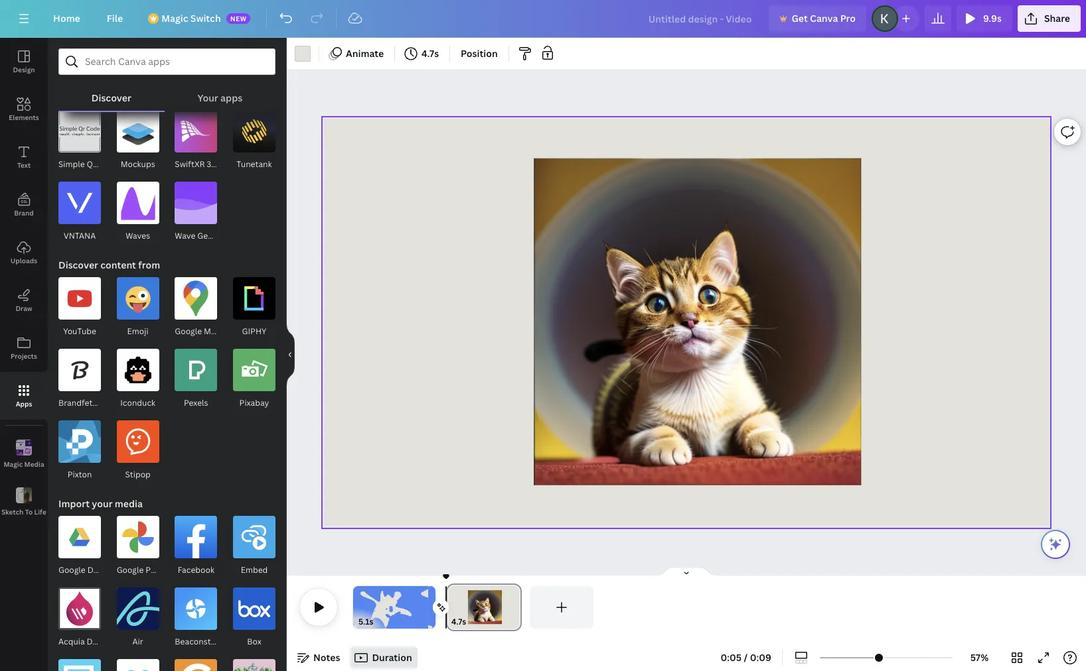 Task type: describe. For each thing, give the bounding box(es) containing it.
hide image
[[286, 323, 295, 387]]

your
[[198, 92, 218, 104]]

uploads button
[[0, 229, 48, 277]]

2 trimming, end edge slider from the left
[[510, 587, 522, 629]]

0 horizontal spatial 4.7s button
[[400, 43, 444, 64]]

text
[[17, 161, 31, 170]]

5.1s button
[[359, 616, 373, 629]]

duration
[[372, 652, 412, 665]]

design button
[[0, 38, 48, 86]]

qr for beaconstac
[[222, 637, 233, 648]]

emoji
[[127, 326, 149, 337]]

tunetank
[[237, 159, 272, 170]]

canva assistant image
[[1048, 537, 1064, 553]]

photos
[[146, 565, 173, 576]]

share button
[[1018, 5, 1081, 32]]

5.1s
[[359, 617, 373, 628]]

google for google drive
[[58, 565, 85, 576]]

wave generator
[[175, 230, 236, 242]]

magic switch
[[161, 12, 221, 25]]

media
[[24, 460, 44, 469]]

Search Canva apps search field
[[85, 49, 249, 74]]

duration button
[[351, 648, 417, 669]]

text button
[[0, 133, 48, 181]]

animate button
[[325, 43, 389, 64]]

import your media
[[58, 498, 143, 511]]

share
[[1044, 12, 1070, 25]]

discover content from
[[58, 259, 160, 272]]

elements
[[9, 113, 39, 122]]

import
[[58, 498, 90, 511]]

get canva pro button
[[769, 5, 866, 32]]

new
[[230, 14, 247, 23]]

air
[[132, 637, 143, 648]]

pro
[[840, 12, 856, 25]]

magic media button
[[0, 431, 48, 479]]

Design title text field
[[638, 5, 764, 32]]

giphy
[[242, 326, 266, 337]]

sketch
[[1, 508, 23, 517]]

content
[[100, 259, 136, 272]]

home
[[53, 12, 80, 25]]

home link
[[42, 5, 91, 32]]

3d
[[207, 159, 217, 170]]

embed
[[241, 565, 268, 576]]

google photos
[[117, 565, 173, 576]]

brand button
[[0, 181, 48, 229]]

maps
[[204, 326, 225, 337]]

google drive
[[58, 565, 108, 576]]

dam
[[87, 637, 105, 648]]

57% button
[[958, 648, 1001, 669]]

(widen)
[[107, 637, 136, 648]]

file button
[[96, 5, 134, 32]]

youtube
[[63, 326, 96, 337]]

acquia
[[58, 637, 85, 648]]

animate
[[346, 47, 384, 60]]

0:05 / 0:09
[[721, 652, 772, 665]]

position button
[[456, 43, 503, 64]]

1 trimming, end edge slider from the left
[[426, 587, 436, 629]]



Task type: locate. For each thing, give the bounding box(es) containing it.
0 horizontal spatial trimming, start edge slider
[[353, 587, 362, 629]]

magic
[[161, 12, 188, 25], [4, 460, 23, 469]]

google for google maps
[[175, 326, 202, 337]]

0 horizontal spatial trimming, end edge slider
[[426, 587, 436, 629]]

trimming, start edge slider
[[353, 587, 362, 629], [446, 587, 458, 629]]

trimming, end edge slider right page title "text box"
[[510, 587, 522, 629]]

1 vertical spatial magic
[[4, 460, 23, 469]]

9.9s
[[983, 12, 1002, 25]]

swiftxr
[[175, 159, 205, 170]]

4.7s left position
[[422, 47, 439, 60]]

simple
[[58, 159, 85, 170]]

media
[[115, 498, 143, 511]]

0 horizontal spatial qr
[[87, 159, 98, 170]]

apps
[[220, 92, 242, 104]]

magic left switch on the left top
[[161, 12, 188, 25]]

pexels
[[184, 398, 208, 409]]

elements button
[[0, 86, 48, 133]]

magic for magic media
[[4, 460, 23, 469]]

0 vertical spatial 4.7s button
[[400, 43, 444, 64]]

your
[[92, 498, 113, 511]]

magic inside button
[[4, 460, 23, 469]]

1 trimming, start edge slider from the left
[[353, 587, 362, 629]]

switch
[[190, 12, 221, 25]]

beaconstac qr
[[175, 637, 233, 648]]

0 horizontal spatial google
[[58, 565, 85, 576]]

1 vertical spatial qr
[[222, 637, 233, 648]]

0 horizontal spatial 4.7s
[[422, 47, 439, 60]]

trimming, end edge slider left page title "text box"
[[426, 587, 436, 629]]

google left maps
[[175, 326, 202, 337]]

hide pages image
[[655, 567, 718, 578]]

google for google photos
[[117, 565, 144, 576]]

from
[[138, 259, 160, 272]]

google left photos
[[117, 565, 144, 576]]

qr left code
[[87, 159, 98, 170]]

discover for discover content from
[[58, 259, 98, 272]]

your apps
[[198, 92, 242, 104]]

discover inside discover button
[[92, 92, 131, 104]]

drive
[[87, 565, 108, 576]]

#e4e2dd image
[[295, 46, 311, 62]]

discover button
[[58, 75, 164, 111]]

magic left media
[[4, 460, 23, 469]]

brandfetch
[[58, 398, 102, 409]]

draw button
[[0, 277, 48, 325]]

qr
[[87, 159, 98, 170], [222, 637, 233, 648]]

/
[[744, 652, 748, 665]]

1 horizontal spatial magic
[[161, 12, 188, 25]]

canva
[[810, 12, 838, 25]]

0:05
[[721, 652, 742, 665]]

discover down the search canva apps search field
[[92, 92, 131, 104]]

code
[[100, 159, 120, 170]]

0 vertical spatial 4.7s
[[422, 47, 439, 60]]

sketch to life
[[1, 508, 46, 517]]

1 horizontal spatial qr
[[222, 637, 233, 648]]

4.7s left page title "text box"
[[451, 617, 466, 628]]

facebook
[[178, 565, 214, 576]]

box
[[247, 637, 261, 648]]

get canva pro
[[792, 12, 856, 25]]

google left drive
[[58, 565, 85, 576]]

discover down the vntana on the top left of page
[[58, 259, 98, 272]]

4.7s button left page title "text box"
[[451, 616, 466, 629]]

trimming, start edge slider up duration button
[[353, 587, 362, 629]]

0 vertical spatial magic
[[161, 12, 188, 25]]

acquia dam (widen)
[[58, 637, 136, 648]]

2 trimming, start edge slider from the left
[[446, 587, 458, 629]]

to
[[25, 508, 33, 517]]

mockups
[[121, 159, 155, 170]]

57%
[[971, 652, 989, 665]]

wave
[[175, 230, 195, 242]]

projects button
[[0, 325, 48, 372]]

2 horizontal spatial google
[[175, 326, 202, 337]]

sketch to life button
[[0, 479, 48, 526]]

qr left box
[[222, 637, 233, 648]]

0 vertical spatial qr
[[87, 159, 98, 170]]

pixabay
[[239, 398, 269, 409]]

4.7s inside button
[[422, 47, 439, 60]]

1 vertical spatial discover
[[58, 259, 98, 272]]

main menu bar
[[0, 0, 1086, 38]]

4.7s button left position dropdown button
[[400, 43, 444, 64]]

trimming, end edge slider
[[426, 587, 436, 629], [510, 587, 522, 629]]

swiftxr 3d snap
[[175, 159, 239, 170]]

google
[[175, 326, 202, 337], [58, 565, 85, 576], [117, 565, 144, 576]]

trimming, start edge slider for 1st trimming, end edge 'slider' from the right
[[446, 587, 458, 629]]

google maps
[[175, 326, 225, 337]]

1 horizontal spatial trimming, end edge slider
[[510, 587, 522, 629]]

trimming, start edge slider for 1st trimming, end edge 'slider'
[[353, 587, 362, 629]]

magic media
[[4, 460, 44, 469]]

qr for simple
[[87, 159, 98, 170]]

1 horizontal spatial google
[[117, 565, 144, 576]]

file
[[107, 12, 123, 25]]

your apps button
[[164, 75, 276, 111]]

pixton
[[67, 469, 92, 481]]

0 horizontal spatial magic
[[4, 460, 23, 469]]

1 vertical spatial 4.7s
[[451, 617, 466, 628]]

trimming, start edge slider left page title "text box"
[[446, 587, 458, 629]]

apps button
[[0, 372, 48, 420]]

1 vertical spatial 4.7s button
[[451, 616, 466, 629]]

1 horizontal spatial trimming, start edge slider
[[446, 587, 458, 629]]

snap
[[219, 159, 239, 170]]

uploads
[[11, 256, 37, 266]]

apps
[[16, 400, 32, 409]]

1 horizontal spatial 4.7s
[[451, 617, 466, 628]]

beaconstac
[[175, 637, 220, 648]]

life
[[34, 508, 46, 517]]

draw
[[16, 304, 32, 313]]

magic for magic switch
[[161, 12, 188, 25]]

0 vertical spatial discover
[[92, 92, 131, 104]]

waves
[[126, 230, 150, 242]]

discover
[[92, 92, 131, 104], [58, 259, 98, 272]]

9.9s button
[[957, 5, 1012, 32]]

projects
[[11, 352, 37, 361]]

1 horizontal spatial 4.7s button
[[451, 616, 466, 629]]

notes
[[313, 652, 340, 665]]

stipop
[[125, 469, 151, 481]]

0:09
[[750, 652, 772, 665]]

side panel tab list
[[0, 38, 48, 526]]

get
[[792, 12, 808, 25]]

position
[[461, 47, 498, 60]]

discover for discover
[[92, 92, 131, 104]]

design
[[13, 65, 35, 74]]

simple qr code
[[58, 159, 120, 170]]

magic inside main menu bar
[[161, 12, 188, 25]]

generator
[[197, 230, 236, 242]]

brand
[[14, 208, 34, 218]]

Page title text field
[[472, 616, 477, 629]]

iconduck
[[120, 398, 155, 409]]

vntana
[[64, 230, 96, 242]]



Task type: vqa. For each thing, say whether or not it's contained in the screenshot.
search field at the top of page
no



